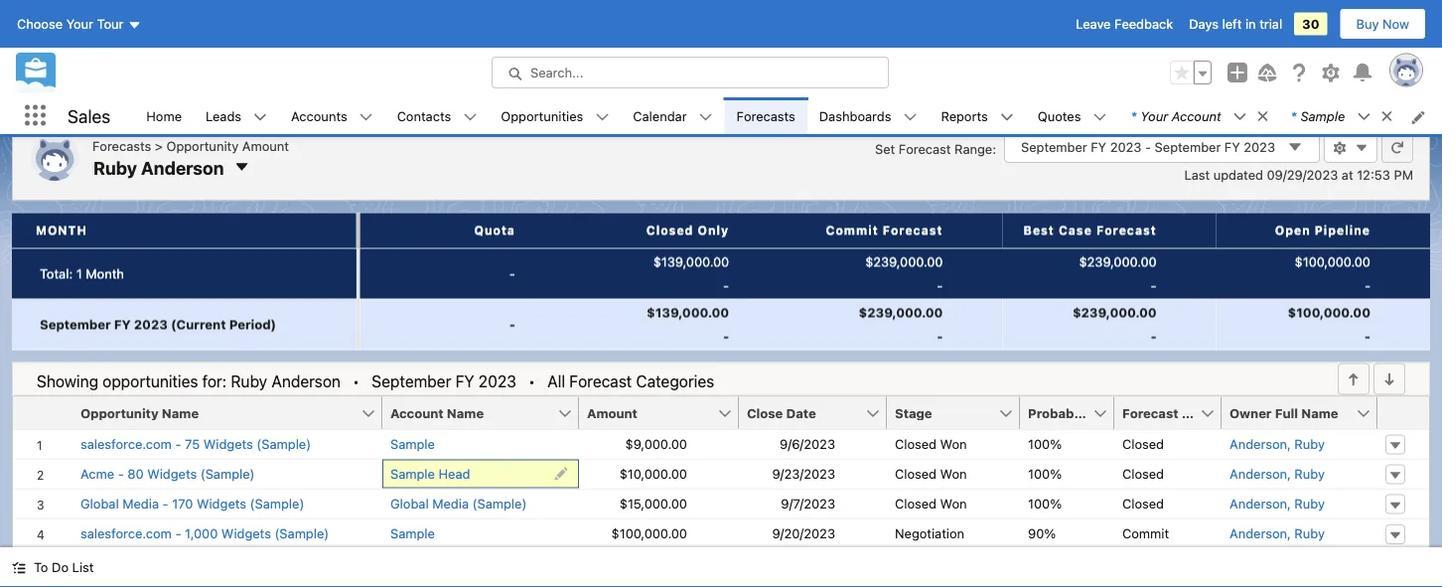 Task type: locate. For each thing, give the bounding box(es) containing it.
$139,000.00 - up categories
[[647, 305, 729, 344]]

september fy 2023 (current period)
[[40, 317, 276, 332]]

1 horizontal spatial name
[[447, 406, 484, 421]]

(sample) for salesforce.com - 1,000 widgets (sample)
[[275, 526, 329, 541]]

ruby inside button
[[93, 157, 137, 179]]

cell
[[382, 549, 579, 579], [579, 549, 739, 579], [739, 549, 887, 579], [887, 549, 1020, 579], [1020, 549, 1115, 579], [1115, 549, 1222, 579], [1222, 549, 1378, 579], [1378, 549, 1429, 579]]

$139,000.00 down closed only
[[653, 255, 729, 270]]

2 salesforce.com from the top
[[80, 526, 172, 541]]

opportunities link
[[489, 97, 595, 134]]

1 global from the left
[[80, 497, 119, 512]]

name down september fy 2023
[[447, 406, 484, 421]]

1 vertical spatial salesforce.com
[[80, 526, 172, 541]]

close date button
[[739, 397, 865, 429]]

owner full name
[[1230, 406, 1339, 421]]

2 acme from the top
[[80, 556, 114, 571]]

sample for $100,000.00 sample link
[[390, 526, 435, 541]]

forecasts down 'search...' button
[[737, 108, 795, 123]]

name inside opportunity name button
[[162, 406, 199, 421]]

global media (sample) link
[[390, 495, 527, 514]]

forecast for set forecast range:
[[899, 142, 951, 156]]

opportunity down opportunities
[[80, 406, 159, 421]]

1,000
[[185, 526, 218, 541]]

open pipeline
[[1275, 224, 1371, 238]]

amount element
[[579, 397, 751, 430]]

$100,000.00 inside row
[[1288, 305, 1371, 320]]

0 horizontal spatial global
[[80, 497, 119, 512]]

status
[[37, 370, 714, 393]]

fy for september fy 2023
[[455, 372, 474, 391]]

0 vertical spatial won
[[940, 437, 967, 452]]

forecast right case
[[1097, 224, 1157, 238]]

your inside popup button
[[66, 16, 93, 31]]

- left 1,000
[[175, 526, 181, 541]]

won for 9/7/2023
[[940, 497, 967, 512]]

forecasts left >
[[92, 138, 151, 153]]

showing
[[37, 372, 98, 391]]

0 vertical spatial amount
[[242, 138, 289, 153]]

3 name from the left
[[1302, 406, 1339, 421]]

0 horizontal spatial $239,000.00
[[859, 305, 943, 320]]

0 vertical spatial opportunity
[[166, 138, 239, 153]]

opportunity up ruby anderson button
[[166, 138, 239, 153]]

- up september fy 2023
[[509, 317, 515, 332]]

3 won from the top
[[940, 497, 967, 512]]

account
[[1172, 108, 1221, 123], [390, 406, 444, 421]]

1 100% from the top
[[1028, 437, 1062, 452]]

salesforce.com for salesforce.com - 75 widgets (sample)
[[80, 437, 172, 452]]

2 100% from the top
[[1028, 467, 1062, 482]]

sample link down global media (sample) link
[[390, 525, 435, 544]]

acme left 80
[[80, 467, 114, 482]]

1 won from the top
[[940, 437, 967, 452]]

buy
[[1356, 16, 1379, 31]]

0 horizontal spatial name
[[162, 406, 199, 421]]

trial
[[1260, 16, 1283, 31]]

item number element
[[13, 397, 73, 430]]

commit
[[826, 224, 879, 238], [1122, 526, 1169, 541]]

2023 down * your account
[[1110, 140, 1142, 155]]

home
[[146, 108, 182, 123]]

fy down month
[[114, 317, 131, 332]]

* your account
[[1131, 108, 1221, 123]]

1 vertical spatial closed won
[[895, 467, 967, 482]]

fy
[[1091, 140, 1107, 155], [1225, 140, 1240, 155], [114, 317, 131, 332], [455, 372, 474, 391]]

4 anderson, ruby from the top
[[1230, 526, 1325, 541]]

0 vertical spatial salesforce.com
[[80, 437, 172, 452]]

text default image right contacts
[[463, 110, 477, 124]]

1 closed won from the top
[[895, 437, 967, 452]]

1 vertical spatial forecasts
[[92, 138, 151, 153]]

4 cell from the left
[[887, 549, 1020, 579]]

$139,000.00 - down closed only
[[653, 255, 729, 294]]

* up september fy 2023 - september fy 2023
[[1131, 108, 1137, 123]]

2 name from the left
[[447, 406, 484, 421]]

1 $239,000.00 from the left
[[859, 305, 943, 320]]

anderson, ruby
[[1230, 437, 1325, 452], [1230, 467, 1325, 482], [1230, 497, 1325, 512], [1230, 526, 1325, 541]]

salesforce.com - 75 widgets (sample) link
[[80, 435, 311, 454]]

2 * from the left
[[1291, 108, 1297, 123]]

0 horizontal spatial commit
[[826, 224, 879, 238]]

1 vertical spatial won
[[940, 467, 967, 482]]

1 media from the left
[[122, 497, 159, 512]]

forecasts for forecasts
[[737, 108, 795, 123]]

your left tour
[[66, 16, 93, 31]]

leave feedback link
[[1076, 16, 1173, 31]]

1 acme from the top
[[80, 467, 114, 482]]

september down quotes link
[[1021, 140, 1087, 155]]

amount down leads list item
[[242, 138, 289, 153]]

month
[[86, 267, 124, 282]]

media down 80
[[122, 497, 159, 512]]

fy for september fy 2023 (current period)
[[114, 317, 131, 332]]

media for (sample)
[[432, 497, 469, 512]]

status containing showing opportunities for: ruby anderson
[[37, 370, 714, 393]]

widgets down opportunity name element
[[203, 437, 253, 452]]

0 vertical spatial account
[[1172, 108, 1221, 123]]

media
[[122, 497, 159, 512], [432, 497, 469, 512]]

salesforce.com for salesforce.com - 1,000 widgets (sample)
[[80, 526, 172, 541]]

(sample) for acme - 80 widgets (sample)
[[200, 467, 255, 482]]

list item up last on the top right of page
[[1119, 97, 1279, 134]]

1 horizontal spatial forecasts
[[737, 108, 795, 123]]

• left all
[[528, 372, 536, 391]]

100% for 9/23/2023
[[1028, 467, 1062, 482]]

1 horizontal spatial $100,000.00
[[1288, 305, 1371, 320]]

dashboards list item
[[807, 97, 929, 134]]

text default image inside contacts "list item"
[[463, 110, 477, 124]]

1 horizontal spatial •
[[528, 372, 536, 391]]

0 horizontal spatial •
[[353, 372, 360, 391]]

list containing home
[[134, 97, 1442, 134]]

action image
[[1378, 397, 1429, 429]]

1 sample link from the top
[[390, 435, 435, 454]]

0 horizontal spatial your
[[66, 16, 93, 31]]

2 closed won from the top
[[895, 467, 967, 482]]

0 horizontal spatial $100,000.00
[[612, 526, 687, 541]]

0 vertical spatial $100,000.00
[[1288, 305, 1371, 320]]

won for 9/6/2023
[[940, 437, 967, 452]]

fy inside button
[[114, 317, 131, 332]]

$100,000.00 down open pipeline
[[1288, 305, 1371, 320]]

september fy 2023
[[372, 372, 516, 391]]

0 vertical spatial commit
[[826, 224, 879, 238]]

leads
[[206, 108, 241, 123]]

name right full
[[1302, 406, 1339, 421]]

1 horizontal spatial media
[[432, 497, 469, 512]]

0 horizontal spatial *
[[1131, 108, 1137, 123]]

100%
[[1028, 437, 1062, 452], [1028, 467, 1062, 482], [1028, 497, 1062, 512]]

forecast inside button
[[1122, 406, 1179, 421]]

2 global from the left
[[390, 497, 429, 512]]

global down the sample head link
[[390, 497, 429, 512]]

choose
[[17, 16, 63, 31]]

to
[[34, 560, 48, 575]]

forecasts
[[737, 108, 795, 123], [92, 138, 151, 153]]

row down only at the top
[[12, 249, 1430, 299]]

1 horizontal spatial $239,000.00 -
[[1073, 305, 1157, 344]]

month
[[36, 224, 87, 238]]

1 vertical spatial anderson
[[271, 372, 341, 391]]

close date
[[747, 406, 816, 421]]

global up list
[[80, 497, 119, 512]]

forecast right all
[[569, 372, 632, 391]]

name
[[162, 406, 199, 421], [447, 406, 484, 421], [1302, 406, 1339, 421]]

calendar
[[633, 108, 687, 123]]

- down * your account
[[1145, 140, 1151, 155]]

0 horizontal spatial opportunity
[[80, 406, 159, 421]]

row up categories
[[12, 299, 1430, 350]]

acme right do
[[80, 556, 114, 571]]

3 anderson, ruby from the top
[[1230, 497, 1325, 512]]

commit for commit forecast
[[826, 224, 879, 238]]

acme - 1100 widgets (sample)
[[80, 556, 267, 571]]

account name element
[[382, 397, 591, 430]]

closed won
[[895, 437, 967, 452], [895, 467, 967, 482], [895, 497, 967, 512]]

3 closed won from the top
[[895, 497, 967, 512]]

2023 left (current
[[134, 317, 168, 332]]

amount button
[[579, 397, 717, 429]]

09/29/2023
[[1267, 167, 1338, 182]]

* up "last updated 09/29/2023 at 12:53 pm"
[[1291, 108, 1297, 123]]

2 vertical spatial closed won
[[895, 497, 967, 512]]

9/6/2023
[[780, 437, 835, 452]]

tour
[[97, 16, 124, 31]]

list item
[[1119, 97, 1279, 134], [1279, 97, 1403, 134]]

widgets down 1,000
[[159, 556, 209, 571]]

0 vertical spatial acme
[[80, 467, 114, 482]]

0 vertical spatial $139,000.00 -
[[653, 255, 729, 294]]

total: 1 month button
[[32, 249, 291, 299]]

sample link up the sample head
[[390, 435, 435, 454]]

- down only at the top
[[723, 279, 729, 294]]

forecast left category
[[1122, 406, 1179, 421]]

1 vertical spatial sample link
[[390, 525, 435, 544]]

- up forecast category button
[[1151, 329, 1157, 344]]

1 horizontal spatial opportunity
[[166, 138, 239, 153]]

- down quota
[[509, 266, 515, 281]]

1 horizontal spatial $239,000.00
[[1073, 305, 1157, 320]]

set forecast range:
[[875, 142, 996, 156]]

amount down all forecast categories
[[587, 406, 638, 421]]

fy down quotes "list item"
[[1091, 140, 1107, 155]]

stage element
[[887, 397, 1032, 430]]

text default image left to
[[12, 561, 26, 575]]

buy now
[[1356, 16, 1410, 31]]

0 vertical spatial closed won
[[895, 437, 967, 452]]

0 horizontal spatial anderson
[[141, 157, 224, 179]]

- inside the '$100,000.00 -'
[[1365, 329, 1371, 344]]

widgets up salesforce.com - 1,000 widgets (sample)
[[197, 497, 246, 512]]

1 * from the left
[[1131, 108, 1137, 123]]

global
[[80, 497, 119, 512], [390, 497, 429, 512]]

sample down global media (sample) link
[[390, 526, 435, 541]]

name for opportunity name
[[162, 406, 199, 421]]

opportunity name button
[[73, 397, 361, 429]]

your for account
[[1141, 108, 1168, 123]]

2 anderson, ruby from the top
[[1230, 467, 1325, 482]]

2 vertical spatial won
[[940, 497, 967, 512]]

close date element
[[739, 397, 899, 430]]

sample head link
[[390, 465, 470, 484]]

2 horizontal spatial name
[[1302, 406, 1339, 421]]

$239,000.00 down best case forecast
[[1073, 305, 1157, 320]]

sales
[[68, 105, 111, 126]]

- up amount element
[[723, 329, 729, 344]]

1 horizontal spatial *
[[1291, 108, 1297, 123]]

1 vertical spatial opportunity
[[80, 406, 159, 421]]

choose your tour
[[17, 16, 124, 31]]

fy up the updated
[[1225, 140, 1240, 155]]

forecast category element
[[1115, 397, 1241, 430]]

reports
[[941, 108, 988, 123]]

$239,000.00 - up stage
[[859, 305, 943, 344]]

1 vertical spatial $139,000.00
[[647, 305, 729, 320]]

100% for 9/7/2023
[[1028, 497, 1062, 512]]

$239,000.00
[[859, 305, 943, 320], [1073, 305, 1157, 320]]

1 vertical spatial amount
[[587, 406, 638, 421]]

sample head
[[390, 467, 470, 482]]

dashboards
[[819, 108, 892, 123]]

list
[[134, 97, 1442, 134]]

total:
[[40, 267, 73, 282]]

3 anderson, from the top
[[1230, 497, 1291, 512]]

anderson down 'period)'
[[271, 372, 341, 391]]

12:53
[[1357, 167, 1391, 182]]

sample left head
[[390, 467, 435, 482]]

$100,000.00 down $15,000.00
[[612, 526, 687, 541]]

1 vertical spatial 100%
[[1028, 467, 1062, 482]]

1 horizontal spatial your
[[1141, 108, 1168, 123]]

september for september fy 2023 (current period)
[[40, 317, 111, 332]]

0 vertical spatial anderson
[[141, 157, 224, 179]]

(sample) for acme - 1100 widgets (sample)
[[212, 556, 267, 571]]

opportunity inside button
[[80, 406, 159, 421]]

item number image
[[13, 397, 73, 429]]

media for -
[[122, 497, 159, 512]]

case
[[1059, 224, 1093, 238]]

your for tour
[[66, 16, 93, 31]]

forecast down set forecast range:
[[883, 224, 943, 238]]

anderson
[[141, 157, 224, 179], [271, 372, 341, 391]]

range:
[[955, 142, 996, 156]]

september down 1
[[40, 317, 111, 332]]

1 name from the left
[[162, 406, 199, 421]]

fy up account name button
[[455, 372, 474, 391]]

0 horizontal spatial amount
[[242, 138, 289, 153]]

1 vertical spatial $100,000.00
[[612, 526, 687, 541]]

- up "owner full name" element
[[1365, 329, 1371, 344]]

salesforce.com up 80
[[80, 437, 172, 452]]

september up "account name"
[[372, 372, 451, 391]]

- left 75
[[175, 437, 181, 452]]

7 cell from the left
[[1222, 549, 1378, 579]]

0 vertical spatial forecasts
[[737, 108, 795, 123]]

2023 inside button
[[134, 317, 168, 332]]

probability (%) element
[[1020, 397, 1126, 430]]

forecast right set
[[899, 142, 951, 156]]

ruby
[[93, 157, 137, 179], [231, 372, 267, 391], [1295, 437, 1325, 452], [1295, 467, 1325, 482], [1295, 497, 1325, 512], [1295, 526, 1325, 541]]

acme for acme - 1100 widgets (sample)
[[80, 556, 114, 571]]

salesforce.com up 1100
[[80, 526, 172, 541]]

list
[[72, 560, 94, 575]]

opportunities list item
[[489, 97, 621, 134]]

$100,000.00
[[1288, 305, 1371, 320], [612, 526, 687, 541]]

sample inside the sample head link
[[390, 467, 435, 482]]

sample up 09/29/2023
[[1301, 108, 1345, 123]]

group
[[1170, 61, 1212, 84]]

anderson down forecasts > opportunity amount
[[141, 157, 224, 179]]

0 vertical spatial 100%
[[1028, 437, 1062, 452]]

accounts link
[[279, 97, 359, 134]]

1 horizontal spatial commit
[[1122, 526, 1169, 541]]

3 cell from the left
[[739, 549, 887, 579]]

1 vertical spatial $139,000.00 -
[[647, 305, 729, 344]]

grid containing opportunity name
[[13, 397, 1429, 580]]

text default image
[[1256, 109, 1270, 123], [253, 110, 267, 124], [463, 110, 477, 124], [12, 561, 26, 575]]

widgets right 1,000
[[221, 526, 271, 541]]

$100,000.00 -
[[1288, 305, 1371, 344]]

widgets
[[203, 437, 253, 452], [147, 467, 197, 482], [197, 497, 246, 512], [221, 526, 271, 541], [159, 556, 209, 571]]

accounts
[[291, 108, 347, 123]]

3 100% from the top
[[1028, 497, 1062, 512]]

forecasts > opportunity amount
[[92, 138, 289, 153]]

-
[[1145, 140, 1151, 155], [509, 266, 515, 281], [723, 279, 729, 294], [509, 317, 515, 332], [723, 329, 729, 344], [937, 329, 943, 344], [1151, 329, 1157, 344], [1365, 329, 1371, 344], [175, 437, 181, 452], [118, 467, 124, 482], [163, 497, 169, 512], [175, 526, 181, 541], [118, 556, 124, 571]]

(sample) for salesforce.com - 75 widgets (sample)
[[257, 437, 311, 452]]

september
[[1021, 140, 1087, 155], [1155, 140, 1221, 155], [40, 317, 111, 332], [372, 372, 451, 391]]

0 horizontal spatial account
[[390, 406, 444, 421]]

0 horizontal spatial forecasts
[[92, 138, 151, 153]]

closed won for 9/23/2023
[[895, 467, 967, 482]]

leave feedback
[[1076, 16, 1173, 31]]

2 vertical spatial 100%
[[1028, 497, 1062, 512]]

quota
[[474, 224, 515, 238]]

0 vertical spatial $139,000.00
[[653, 255, 729, 270]]

period)
[[229, 317, 276, 332]]

leads list item
[[194, 97, 279, 134]]

september inside button
[[40, 317, 111, 332]]

amount
[[242, 138, 289, 153], [587, 406, 638, 421]]

1 vertical spatial acme
[[80, 556, 114, 571]]

media down head
[[432, 497, 469, 512]]

opportunities
[[501, 108, 583, 123]]

2 $239,000.00 - from the left
[[1073, 305, 1157, 344]]

text default image
[[1380, 109, 1394, 123], [359, 110, 373, 124], [595, 110, 609, 124], [699, 110, 713, 124], [1287, 140, 1303, 155], [1333, 142, 1347, 156], [1355, 142, 1369, 156]]

$239,000.00 - up (%) at the right bottom of page
[[1073, 305, 1157, 344]]

widgets for 75
[[203, 437, 253, 452]]

1 salesforce.com from the top
[[80, 437, 172, 452]]

account down september fy 2023
[[390, 406, 444, 421]]

0 vertical spatial sample link
[[390, 435, 435, 454]]

to do list button
[[0, 547, 106, 587]]

sample
[[1301, 108, 1345, 123], [390, 437, 435, 452], [390, 467, 435, 482], [390, 526, 435, 541]]

0 vertical spatial your
[[66, 16, 93, 31]]

0 horizontal spatial $239,000.00 -
[[859, 305, 943, 344]]

1 vertical spatial your
[[1141, 108, 1168, 123]]

(sample)
[[257, 437, 311, 452], [200, 467, 255, 482], [250, 497, 304, 512], [472, 497, 527, 512], [275, 526, 329, 541], [212, 556, 267, 571]]

text default image inside to do list button
[[12, 561, 26, 575]]

name down showing opportunities for: ruby anderson
[[162, 406, 199, 421]]

1 anderson, ruby from the top
[[1230, 437, 1325, 452]]

1 horizontal spatial amount
[[587, 406, 638, 421]]

2 sample link from the top
[[390, 525, 435, 544]]

text default image right leads
[[253, 110, 267, 124]]

your up september fy 2023 - september fy 2023
[[1141, 108, 1168, 123]]

closed won for 9/6/2023
[[895, 437, 967, 452]]

2 media from the left
[[432, 497, 469, 512]]

6 cell from the left
[[1115, 549, 1222, 579]]

0 horizontal spatial media
[[122, 497, 159, 512]]

1 vertical spatial commit
[[1122, 526, 1169, 541]]

2 won from the top
[[940, 467, 967, 482]]

$239,000.00 down commit forecast
[[859, 305, 943, 320]]

account up september fy 2023 - september fy 2023
[[1172, 108, 1221, 123]]

sample link for $9,000.00
[[390, 435, 435, 454]]

1 horizontal spatial global
[[390, 497, 429, 512]]

owner
[[1230, 406, 1272, 421]]

sample up the sample head
[[390, 437, 435, 452]]

salesforce.com - 1,000 widgets (sample)
[[80, 526, 329, 541]]

grid
[[13, 397, 1429, 580]]

text default image inside the calendar list item
[[699, 110, 713, 124]]

choose your tour button
[[16, 8, 143, 40]]

sample link for $100,000.00
[[390, 525, 435, 544]]

probability (%) button
[[1020, 397, 1126, 429]]

global for global media - 170 widgets (sample)
[[80, 497, 119, 512]]

reports list item
[[929, 97, 1026, 134]]

widgets up 170
[[147, 467, 197, 482]]

1 vertical spatial account
[[390, 406, 444, 421]]

• left september fy 2023
[[353, 372, 360, 391]]

2023 up account name element
[[479, 372, 516, 391]]

name inside account name button
[[447, 406, 484, 421]]

row
[[12, 249, 1430, 299], [12, 299, 1430, 350]]

salesforce.com
[[80, 437, 172, 452], [80, 526, 172, 541]]

$139,000.00 up categories
[[647, 305, 729, 320]]

commit forecast
[[826, 224, 943, 238]]

calendar link
[[621, 97, 699, 134]]

list item up at
[[1279, 97, 1403, 134]]

won for 9/23/2023
[[940, 467, 967, 482]]



Task type: describe. For each thing, give the bounding box(es) containing it.
90%
[[1028, 526, 1056, 541]]

text default image inside opportunities list item
[[595, 110, 609, 124]]

$100,000.00 for $100,000.00 -
[[1288, 305, 1371, 320]]

2 • from the left
[[528, 372, 536, 391]]

home link
[[134, 97, 194, 134]]

2023 for september fy 2023 - september fy 2023
[[1110, 140, 1142, 155]]

4 anderson, ruby link from the top
[[1230, 525, 1325, 544]]

contacts list item
[[385, 97, 489, 134]]

owner full name element
[[1222, 397, 1390, 430]]

30
[[1302, 16, 1320, 31]]

2023 for september fy 2023 (current period)
[[134, 317, 168, 332]]

calendar list item
[[621, 97, 725, 134]]

1100
[[127, 556, 155, 571]]

forecasts for forecasts > opportunity amount
[[92, 138, 151, 153]]

days left in trial
[[1189, 16, 1283, 31]]

search... button
[[492, 57, 889, 88]]

1 • from the left
[[353, 372, 360, 391]]

- up stage button
[[937, 329, 943, 344]]

global for global media (sample)
[[390, 497, 429, 512]]

- left 80
[[118, 467, 124, 482]]

2 row from the top
[[12, 299, 1430, 350]]

september up last on the top right of page
[[1155, 140, 1221, 155]]

full
[[1275, 406, 1298, 421]]

best
[[1024, 224, 1055, 238]]

2 anderson, ruby link from the top
[[1230, 465, 1325, 484]]

probability
[[1028, 406, 1098, 421]]

text default image inside leads list item
[[253, 110, 267, 124]]

$15,000.00
[[620, 497, 687, 512]]

buy now button
[[1340, 8, 1426, 40]]

sample for sample link for $9,000.00
[[390, 437, 435, 452]]

2 list item from the left
[[1279, 97, 1403, 134]]

account name
[[390, 406, 484, 421]]

1 horizontal spatial anderson
[[271, 372, 341, 391]]

1 horizontal spatial account
[[1172, 108, 1221, 123]]

2023 up the updated
[[1244, 140, 1275, 155]]

salesforce.com - 75 widgets (sample)
[[80, 437, 311, 452]]

pipeline
[[1315, 224, 1371, 238]]

set
[[875, 142, 895, 156]]

5 cell from the left
[[1020, 549, 1115, 579]]

* for * your account
[[1131, 108, 1137, 123]]

anderson inside ruby anderson button
[[141, 157, 224, 179]]

1 anderson, ruby link from the top
[[1230, 435, 1325, 454]]

days
[[1189, 16, 1219, 31]]

opportunity name element
[[73, 397, 394, 430]]

2023 for september fy 2023
[[479, 372, 516, 391]]

salesforce.com - 1,000 widgets (sample) link
[[80, 525, 329, 544]]

(current
[[171, 317, 226, 332]]

2 anderson, from the top
[[1230, 467, 1291, 482]]

for:
[[202, 372, 227, 391]]

only
[[698, 224, 729, 238]]

stage button
[[887, 397, 998, 429]]

1 anderson, from the top
[[1230, 437, 1291, 452]]

closed only
[[646, 224, 729, 238]]

probability (%)
[[1028, 406, 1126, 421]]

1 list item from the left
[[1119, 97, 1279, 134]]

sample for sample head
[[390, 467, 435, 482]]

$100,000.00 for $100,000.00
[[612, 526, 687, 541]]

action element
[[1378, 397, 1429, 430]]

open
[[1275, 224, 1311, 238]]

forecast for all forecast categories
[[569, 372, 632, 391]]

2 cell from the left
[[579, 549, 739, 579]]

september for september fy 2023
[[372, 372, 451, 391]]

leads link
[[194, 97, 253, 134]]

9/23/2023
[[772, 467, 835, 482]]

account inside button
[[390, 406, 444, 421]]

text default image inside accounts list item
[[359, 110, 373, 124]]

forecasts link
[[725, 97, 807, 134]]

september fy 2023 - september fy 2023
[[1021, 140, 1275, 155]]

* for * sample
[[1291, 108, 1297, 123]]

acme - 1100 widgets (sample) link
[[80, 554, 267, 574]]

(%)
[[1101, 406, 1126, 421]]

1 cell from the left
[[382, 549, 579, 579]]

last
[[1185, 167, 1210, 182]]

last updated 09/29/2023 at 12:53 pm
[[1185, 167, 1414, 182]]

dashboards link
[[807, 97, 903, 134]]

$9,000.00
[[625, 437, 687, 452]]

fy for september fy 2023 - september fy 2023
[[1091, 140, 1107, 155]]

left
[[1222, 16, 1242, 31]]

categories
[[636, 372, 714, 391]]

* sample
[[1291, 108, 1345, 123]]

quotes link
[[1026, 97, 1093, 134]]

global media - 170 widgets (sample) link
[[80, 495, 304, 514]]

to do list
[[34, 560, 94, 575]]

pm
[[1394, 167, 1414, 182]]

at
[[1342, 167, 1354, 182]]

1 $239,000.00 - from the left
[[859, 305, 943, 344]]

3 anderson, ruby link from the top
[[1230, 495, 1325, 514]]

feedback
[[1115, 16, 1173, 31]]

widgets for 1100
[[159, 556, 209, 571]]

closed won for 9/7/2023
[[895, 497, 967, 512]]

9/7/2023
[[781, 497, 835, 512]]

opportunities
[[102, 372, 198, 391]]

name for account name
[[447, 406, 484, 421]]

contacts link
[[385, 97, 463, 134]]

september for september fy 2023 - september fy 2023
[[1021, 140, 1087, 155]]

4 anderson, from the top
[[1230, 526, 1291, 541]]

quotes
[[1038, 108, 1081, 123]]

100% for 9/6/2023
[[1028, 437, 1062, 452]]

acme - 80 widgets (sample)
[[80, 467, 255, 482]]

now
[[1383, 16, 1410, 31]]

leave
[[1076, 16, 1111, 31]]

acme - 80 widgets (sample) link
[[80, 465, 255, 484]]

- left 1100
[[118, 556, 124, 571]]

quotes list item
[[1026, 97, 1119, 134]]

acme for acme - 80 widgets (sample)
[[80, 467, 114, 482]]

name inside owner full name button
[[1302, 406, 1339, 421]]

global media - 170 widgets (sample)
[[80, 497, 304, 512]]

updated
[[1214, 167, 1263, 182]]

1
[[76, 267, 82, 282]]

widgets for 80
[[147, 467, 197, 482]]

september fy 2023 (current period) button
[[32, 300, 291, 350]]

170
[[172, 497, 193, 512]]

reports link
[[929, 97, 1000, 134]]

commit for commit
[[1122, 526, 1169, 541]]

close
[[747, 406, 783, 421]]

amount inside button
[[587, 406, 638, 421]]

forecast for commit forecast
[[883, 224, 943, 238]]

text default image left * sample
[[1256, 109, 1270, 123]]

date
[[786, 406, 816, 421]]

accounts list item
[[279, 97, 385, 134]]

1 row from the top
[[12, 249, 1430, 299]]

forecast category button
[[1115, 397, 1241, 429]]

8 cell from the left
[[1378, 549, 1429, 579]]

2 $239,000.00 from the left
[[1073, 305, 1157, 320]]

opportunity name
[[80, 406, 199, 421]]

widgets for 1,000
[[221, 526, 271, 541]]

- left 170
[[163, 497, 169, 512]]

negotiation
[[895, 526, 965, 541]]

stage
[[895, 406, 932, 421]]

global media (sample)
[[390, 497, 527, 512]]

owner full name button
[[1222, 397, 1356, 429]]



Task type: vqa. For each thing, say whether or not it's contained in the screenshot.
last updated 09/29/2023 at 12:53 pm
yes



